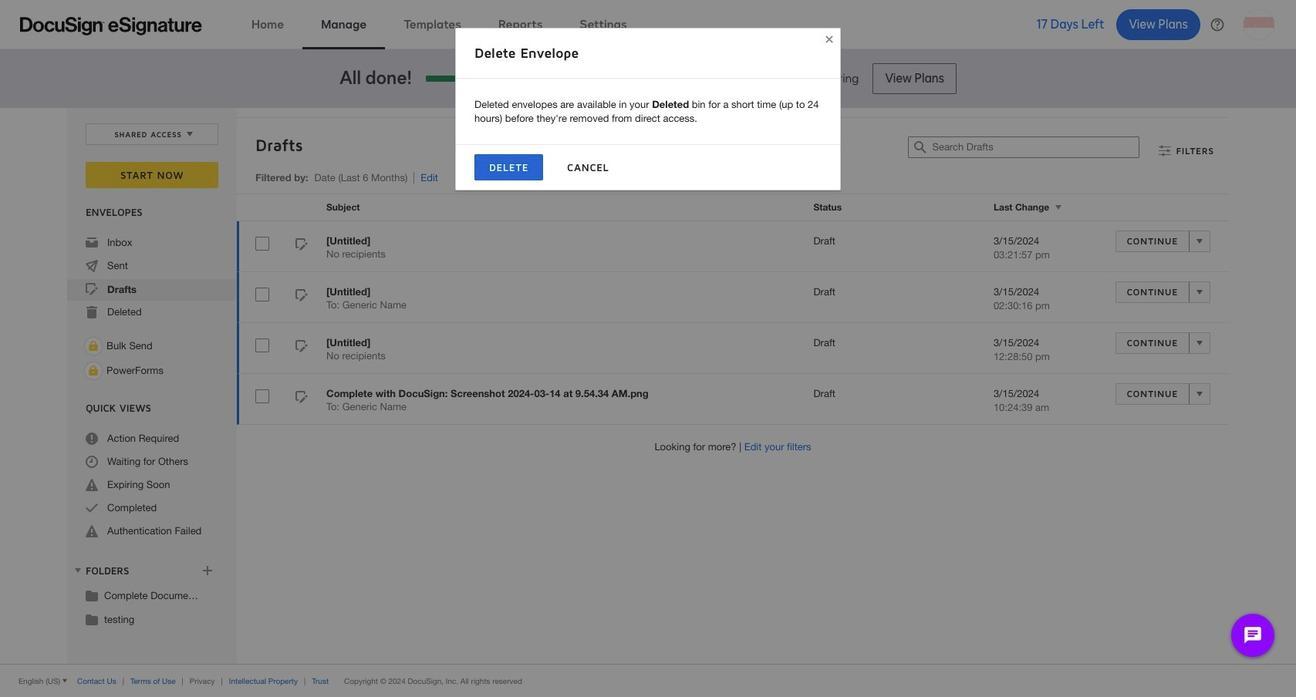 Task type: locate. For each thing, give the bounding box(es) containing it.
alert image
[[86, 479, 98, 492]]

draft image
[[296, 239, 308, 253], [296, 289, 308, 304], [296, 391, 308, 406]]

draft image
[[296, 340, 308, 355]]

0 vertical spatial draft image
[[296, 239, 308, 253]]

folder image
[[86, 590, 98, 602], [86, 614, 98, 626]]

lock image
[[84, 337, 103, 356]]

sent image
[[86, 260, 98, 273]]

1 draft image from the top
[[296, 239, 308, 253]]

clock image
[[86, 456, 98, 469]]

2 vertical spatial draft image
[[296, 391, 308, 406]]

0 vertical spatial folder image
[[86, 590, 98, 602]]

more info region
[[0, 665, 1297, 698]]

1 vertical spatial folder image
[[86, 614, 98, 626]]

1 vertical spatial draft image
[[296, 289, 308, 304]]

inbox image
[[86, 237, 98, 249]]

action required image
[[86, 433, 98, 445]]



Task type: describe. For each thing, give the bounding box(es) containing it.
trash image
[[86, 306, 98, 319]]

3 draft image from the top
[[296, 391, 308, 406]]

1 folder image from the top
[[86, 590, 98, 602]]

2 folder image from the top
[[86, 614, 98, 626]]

view folders image
[[72, 565, 84, 577]]

lock image
[[84, 362, 103, 381]]

completed image
[[86, 503, 98, 515]]

draft image
[[86, 283, 98, 296]]

alert image
[[86, 526, 98, 538]]

docusign esignature image
[[20, 17, 202, 35]]

2 draft image from the top
[[296, 289, 308, 304]]

Search Drafts text field
[[933, 137, 1140, 157]]



Task type: vqa. For each thing, say whether or not it's contained in the screenshot.
the Account Navigation element on the top of the page
no



